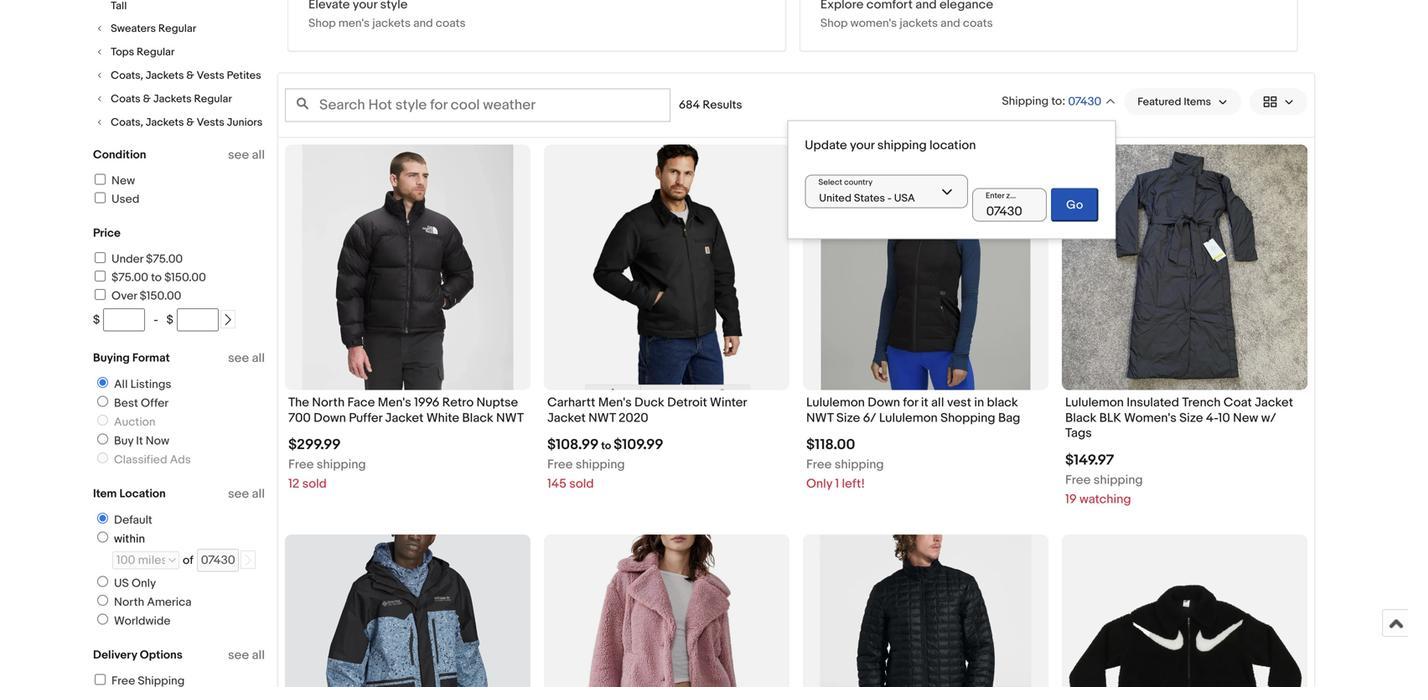 Task type: locate. For each thing, give the bounding box(es) containing it.
1 horizontal spatial to
[[601, 440, 611, 453]]

1 see from the top
[[228, 148, 249, 163]]

north up worldwide link
[[114, 596, 144, 610]]

North America radio
[[97, 595, 108, 606]]

1 nwt from the left
[[496, 411, 524, 426]]

2 $ from the left
[[166, 313, 173, 327]]

1 horizontal spatial north
[[312, 395, 345, 410]]

None submit
[[1051, 188, 1098, 222]]

2 horizontal spatial nwt
[[806, 411, 834, 426]]

0 horizontal spatial only
[[132, 577, 156, 591]]

4 see from the top
[[228, 648, 249, 663]]

2 sold from the left
[[569, 477, 594, 492]]

1 shop from the left
[[308, 17, 336, 31]]

2 see from the top
[[228, 351, 249, 366]]

1 horizontal spatial jacket
[[547, 411, 586, 426]]

all
[[114, 378, 128, 392]]

see all for delivery options
[[228, 648, 265, 663]]

update your shipping location
[[805, 138, 976, 153]]

jackets inside text box
[[900, 17, 938, 31]]

nwt inside the carhartt men's duck detroit winter jacket nwt 2020
[[589, 411, 616, 426]]

$ for the maximum value text field
[[166, 313, 173, 327]]

6/
[[863, 411, 876, 426]]

down right 700
[[314, 411, 346, 426]]

$ right -
[[166, 313, 173, 327]]

w/
[[1261, 411, 1276, 426]]

jackets for women's
[[900, 17, 938, 31]]

classified ads
[[114, 453, 191, 467]]

only inside "$118.00 free shipping only 1 left!"
[[806, 477, 832, 492]]

shop left women's
[[821, 17, 848, 31]]

1 horizontal spatial down
[[868, 395, 900, 410]]

2 horizontal spatial lululemon
[[1065, 395, 1124, 410]]

free inside $108.99 to $109.99 free shipping 145 sold
[[547, 457, 573, 472]]

nwt down nuptse
[[496, 411, 524, 426]]

see all for buying format
[[228, 351, 265, 366]]

men's left 1996 at the bottom left
[[378, 395, 411, 410]]

coats for shop men's jackets and coats
[[436, 17, 466, 31]]

0 horizontal spatial and
[[413, 17, 433, 31]]

coats inside text box
[[963, 17, 993, 31]]

coats for shop women's jackets and coats
[[963, 17, 993, 31]]

2 nwt from the left
[[589, 411, 616, 426]]

1 black from the left
[[462, 411, 493, 426]]

lululemon inside lululemon insulated trench coat jacket black blk women's size 4-10 new w/ tags
[[1065, 395, 1124, 410]]

carhartt men's duck detroit winter jacket nwt 2020
[[547, 395, 747, 426]]

free
[[288, 457, 314, 472], [547, 457, 573, 472], [806, 457, 832, 472], [1065, 473, 1091, 488]]

down inside the north face men's 1996 retro nuptse 700 down puffer jacket white black nwt
[[314, 411, 346, 426]]

$149.97 free shipping 19 watching
[[1065, 452, 1143, 507]]

1 horizontal spatial new
[[1233, 411, 1258, 426]]

shop inside text field
[[308, 17, 336, 31]]

worldwide link
[[91, 614, 174, 629]]

0 horizontal spatial north
[[114, 596, 144, 610]]

and right men's
[[413, 17, 433, 31]]

All Listings radio
[[97, 377, 108, 388]]

shipping up left!
[[835, 457, 884, 472]]

1 see all button from the top
[[228, 148, 265, 163]]

1 and from the left
[[413, 17, 433, 31]]

men's up 2020
[[598, 395, 632, 410]]

1 see all from the top
[[228, 148, 265, 163]]

see
[[228, 148, 249, 163], [228, 351, 249, 366], [228, 487, 249, 502], [228, 648, 249, 663]]

0 vertical spatial $150.00
[[164, 271, 206, 285]]

shipping for update
[[877, 138, 927, 153]]

$75.00 down the under
[[111, 271, 148, 285]]

$150.00 down $75.00 to $150.00
[[140, 289, 181, 303]]

1 horizontal spatial only
[[806, 477, 832, 492]]

only left 1
[[806, 477, 832, 492]]

2 and from the left
[[941, 17, 960, 31]]

Maximum Value text field
[[177, 308, 219, 332]]

$75.00
[[146, 252, 183, 267], [111, 271, 148, 285]]

1 sold from the left
[[302, 477, 327, 492]]

lululemon for $149.97
[[1065, 395, 1124, 410]]

0 vertical spatial north
[[312, 395, 345, 410]]

jacket inside the north face men's 1996 retro nuptse 700 down puffer jacket white black nwt
[[385, 411, 424, 426]]

see for item location
[[228, 487, 249, 502]]

2 shop from the left
[[821, 17, 848, 31]]

and inside text box
[[941, 17, 960, 31]]

0 horizontal spatial down
[[314, 411, 346, 426]]

free inside the $149.97 free shipping 19 watching
[[1065, 473, 1091, 488]]

to inside $108.99 to $109.99 free shipping 145 sold
[[601, 440, 611, 453]]

Auction radio
[[97, 415, 108, 426]]

1 horizontal spatial men's
[[598, 395, 632, 410]]

face
[[347, 395, 375, 410]]

us
[[114, 577, 129, 591]]

1 vertical spatial only
[[132, 577, 156, 591]]

2 see all from the top
[[228, 351, 265, 366]]

delivery
[[93, 648, 137, 663]]

0 horizontal spatial coats
[[436, 17, 466, 31]]

$150.00 down under $75.00
[[164, 271, 206, 285]]

1 vertical spatial new
[[1233, 411, 1258, 426]]

only up north america link
[[132, 577, 156, 591]]

0 horizontal spatial sold
[[302, 477, 327, 492]]

free up 19
[[1065, 473, 1091, 488]]

lululemon insulated trench coat jacket black blk women's size 4-10 new w/ tags image
[[1062, 145, 1308, 390]]

$75.00 to $150.00 checkbox
[[95, 271, 106, 282]]

free down $118.00 at bottom right
[[806, 457, 832, 472]]

item location
[[93, 487, 166, 501]]

shop women's jackets and coats
[[821, 17, 993, 31]]

0 horizontal spatial to
[[151, 271, 162, 285]]

free for $118.00
[[806, 457, 832, 472]]

1 horizontal spatial black
[[1065, 411, 1097, 426]]

3 see all button from the top
[[228, 487, 265, 502]]

free inside "$118.00 free shipping only 1 left!"
[[806, 457, 832, 472]]

jackets right men's
[[372, 17, 411, 31]]

down up 6/
[[868, 395, 900, 410]]

shop inside text box
[[821, 17, 848, 31]]

left!
[[842, 477, 865, 492]]

insulated
[[1127, 395, 1179, 410]]

black down nuptse
[[462, 411, 493, 426]]

shipping inside the $149.97 free shipping 19 watching
[[1094, 473, 1143, 488]]

and
[[413, 17, 433, 31], [941, 17, 960, 31]]

coats inside text field
[[436, 17, 466, 31]]

1 horizontal spatial coats
[[963, 17, 993, 31]]

to down under $75.00
[[151, 271, 162, 285]]

the north face men's 1996 retro nuptse 700 down puffer jacket white black nwt
[[288, 395, 524, 426]]

shipping inside $299.99 free shipping 12 sold
[[317, 457, 366, 472]]

jacket
[[1255, 395, 1293, 410], [385, 411, 424, 426], [547, 411, 586, 426]]

and inside text field
[[413, 17, 433, 31]]

0 horizontal spatial size
[[836, 411, 860, 426]]

new up used
[[111, 174, 135, 188]]

3 nwt from the left
[[806, 411, 834, 426]]

shipping up watching
[[1094, 473, 1143, 488]]

2 men's from the left
[[598, 395, 632, 410]]

19
[[1065, 492, 1077, 507]]

shipping down $108.99 at the bottom left of the page
[[576, 457, 625, 472]]

07430 text field
[[197, 549, 239, 572]]

jacket down carhartt
[[547, 411, 586, 426]]

jackets
[[372, 17, 411, 31], [900, 17, 938, 31]]

within radio
[[97, 532, 108, 543]]

700
[[288, 411, 311, 426]]

1 vertical spatial to
[[601, 440, 611, 453]]

1 size from the left
[[836, 411, 860, 426]]

$108.99 to $109.99 free shipping 145 sold
[[547, 436, 664, 492]]

shipping for $299.99
[[317, 457, 366, 472]]

Under $75.00 checkbox
[[95, 252, 106, 263]]

1 horizontal spatial jackets
[[900, 17, 938, 31]]

to
[[151, 271, 162, 285], [601, 440, 611, 453]]

sold right the 12
[[302, 477, 327, 492]]

north right the
[[312, 395, 345, 410]]

it
[[136, 434, 143, 448]]

nwt
[[496, 411, 524, 426], [589, 411, 616, 426], [806, 411, 834, 426]]

nwt up $118.00 at bottom right
[[806, 411, 834, 426]]

0 horizontal spatial nwt
[[496, 411, 524, 426]]

0 horizontal spatial jacket
[[385, 411, 424, 426]]

men's
[[338, 17, 370, 31]]

north
[[312, 395, 345, 410], [114, 596, 144, 610]]

US Only radio
[[97, 576, 108, 587]]

1 $ from the left
[[93, 313, 100, 327]]

jacket inside lululemon insulated trench coat jacket black blk women's size 4-10 new w/ tags
[[1255, 395, 1293, 410]]

vest
[[947, 395, 972, 410]]

shop men's jackets and coats
[[308, 17, 466, 31]]

1 horizontal spatial shop
[[821, 17, 848, 31]]

0 horizontal spatial men's
[[378, 395, 411, 410]]

1 horizontal spatial lululemon
[[879, 411, 938, 426]]

default
[[114, 513, 152, 528]]

the
[[288, 395, 309, 410]]

and right women's
[[941, 17, 960, 31]]

3 see from the top
[[228, 487, 249, 502]]

2 size from the left
[[1180, 411, 1203, 426]]

$ down over $150.00 option
[[93, 313, 100, 327]]

see all button for condition
[[228, 148, 265, 163]]

2020
[[619, 411, 648, 426]]

and for shop women's jackets and coats
[[941, 17, 960, 31]]

to for $150.00
[[151, 271, 162, 285]]

see all button
[[228, 148, 265, 163], [228, 351, 265, 366], [228, 487, 265, 502], [228, 648, 265, 663]]

shipping for $149.97
[[1094, 473, 1143, 488]]

jacket up 'w/'
[[1255, 395, 1293, 410]]

men's inside the carhartt men's duck detroit winter jacket nwt 2020
[[598, 395, 632, 410]]

shipping right your
[[877, 138, 927, 153]]

america
[[147, 596, 192, 610]]

lululemon up blk
[[1065, 395, 1124, 410]]

1 vertical spatial $150.00
[[140, 289, 181, 303]]

$108.99
[[547, 436, 599, 454]]

None text field
[[805, 175, 968, 208], [972, 188, 1047, 222], [805, 175, 968, 208], [972, 188, 1047, 222]]

watching
[[1080, 492, 1131, 507]]

black up tags
[[1065, 411, 1097, 426]]

lululemon down for
[[879, 411, 938, 426]]

of
[[183, 554, 193, 568]]

worldwide
[[114, 614, 171, 629]]

2 horizontal spatial jacket
[[1255, 395, 1293, 410]]

see all for condition
[[228, 148, 265, 163]]

$
[[93, 313, 100, 327], [166, 313, 173, 327]]

free up the 12
[[288, 457, 314, 472]]

all for all listings
[[252, 351, 265, 366]]

auction link
[[91, 415, 159, 430]]

jackets right women's
[[900, 17, 938, 31]]

shipping inside "$118.00 free shipping only 1 left!"
[[835, 457, 884, 472]]

north america link
[[91, 595, 195, 610]]

free inside $299.99 free shipping 12 sold
[[288, 457, 314, 472]]

adidas adventure winter allover print gore-tex jacket image
[[285, 535, 531, 687]]

all for new
[[252, 148, 265, 163]]

shop left men's
[[308, 17, 336, 31]]

buy it now link
[[91, 434, 173, 448]]

12
[[288, 477, 299, 492]]

1 men's from the left
[[378, 395, 411, 410]]

684
[[679, 98, 700, 113]]

nwt left 2020
[[589, 411, 616, 426]]

4 see all from the top
[[228, 648, 265, 663]]

shipping
[[877, 138, 927, 153], [317, 457, 366, 472], [576, 457, 625, 472], [835, 457, 884, 472], [1094, 473, 1143, 488]]

location
[[119, 487, 166, 501]]

shipping down "$299.99"
[[317, 457, 366, 472]]

carhartt men's duck detroit winter jacket nwt 2020 image
[[578, 145, 756, 390]]

sold right the 145
[[569, 477, 594, 492]]

free up the 145
[[547, 457, 573, 472]]

1 horizontal spatial $
[[166, 313, 173, 327]]

listings
[[130, 378, 171, 392]]

free for $149.97
[[1065, 473, 1091, 488]]

north america
[[114, 596, 192, 610]]

it
[[921, 395, 928, 410]]

0 vertical spatial to
[[151, 271, 162, 285]]

2 coats from the left
[[963, 17, 993, 31]]

offer
[[141, 396, 169, 411]]

2 see all button from the top
[[228, 351, 265, 366]]

lululemon down for it all vest in black nwt size 6/ lululemon shopping bag image
[[821, 145, 1031, 390]]

only
[[806, 477, 832, 492], [132, 577, 156, 591]]

new down coat
[[1233, 411, 1258, 426]]

size left 6/
[[836, 411, 860, 426]]

free for $299.99
[[288, 457, 314, 472]]

all for default
[[252, 487, 265, 502]]

2 black from the left
[[1065, 411, 1097, 426]]

Free Shipping checkbox
[[95, 674, 106, 685]]

best
[[114, 396, 138, 411]]

1 jackets from the left
[[372, 17, 411, 31]]

$149.97
[[1065, 452, 1114, 469]]

0 horizontal spatial $
[[93, 313, 100, 327]]

trench
[[1182, 395, 1221, 410]]

lululemon
[[806, 395, 865, 410], [1065, 395, 1124, 410], [879, 411, 938, 426]]

see all for item location
[[228, 487, 265, 502]]

submit price range image
[[222, 314, 234, 326]]

shopping
[[941, 411, 995, 426]]

1 horizontal spatial sold
[[569, 477, 594, 492]]

classified
[[114, 453, 167, 467]]

0 vertical spatial only
[[806, 477, 832, 492]]

0 horizontal spatial new
[[111, 174, 135, 188]]

1 vertical spatial $75.00
[[111, 271, 148, 285]]

0 horizontal spatial jackets
[[372, 17, 411, 31]]

1 horizontal spatial nwt
[[589, 411, 616, 426]]

us only link
[[91, 576, 159, 591]]

2 jackets from the left
[[900, 17, 938, 31]]

see for delivery options
[[228, 648, 249, 663]]

down
[[868, 395, 900, 410], [314, 411, 346, 426]]

white
[[426, 411, 459, 426]]

4 see all button from the top
[[228, 648, 265, 663]]

0 horizontal spatial black
[[462, 411, 493, 426]]

$75.00 up $75.00 to $150.00
[[146, 252, 183, 267]]

1 horizontal spatial and
[[941, 17, 960, 31]]

lululemon down for it all vest in black nwt size 6/ lululemon shopping bag
[[806, 395, 1020, 426]]

used
[[111, 192, 139, 207]]

0 horizontal spatial shop
[[308, 17, 336, 31]]

coats
[[436, 17, 466, 31], [963, 17, 993, 31]]

1 coats from the left
[[436, 17, 466, 31]]

your
[[850, 138, 875, 153]]

size down trench
[[1180, 411, 1203, 426]]

3 see all from the top
[[228, 487, 265, 502]]

1 horizontal spatial size
[[1180, 411, 1203, 426]]

jacket down 1996 at the bottom left
[[385, 411, 424, 426]]

to left $109.99
[[601, 440, 611, 453]]

black inside the north face men's 1996 retro nuptse 700 down puffer jacket white black nwt
[[462, 411, 493, 426]]

0 horizontal spatial lululemon
[[806, 395, 865, 410]]

all inside lululemon down for it all vest in black nwt size 6/ lululemon shopping bag
[[931, 395, 944, 410]]

jackets inside text field
[[372, 17, 411, 31]]

0 vertical spatial $75.00
[[146, 252, 183, 267]]

lululemon up 6/
[[806, 395, 865, 410]]



Task type: describe. For each thing, give the bounding box(es) containing it.
women's
[[851, 17, 897, 31]]

nwt inside lululemon down for it all vest in black nwt size 6/ lululemon shopping bag
[[806, 411, 834, 426]]

all listings link
[[91, 377, 175, 392]]

duck
[[635, 395, 664, 410]]

options
[[140, 648, 183, 663]]

buy
[[114, 434, 133, 448]]

Over $150.00 checkbox
[[95, 289, 106, 300]]

10
[[1218, 411, 1230, 426]]

and for shop men's jackets and coats
[[413, 17, 433, 31]]

under $75.00
[[111, 252, 183, 267]]

go image
[[242, 555, 254, 566]]

0 vertical spatial new
[[111, 174, 135, 188]]

$299.99
[[288, 436, 341, 454]]

Used checkbox
[[95, 192, 106, 203]]

lululemon down for it all vest in black nwt size 6/ lululemon shopping bag link
[[806, 395, 1045, 430]]

within
[[114, 532, 145, 547]]

ads
[[170, 453, 191, 467]]

tags
[[1065, 426, 1092, 441]]

over
[[111, 289, 137, 303]]

Shop women's jackets and coats text field
[[800, 0, 1297, 51]]

sold inside $299.99 free shipping 12 sold
[[302, 477, 327, 492]]

nuptse
[[477, 395, 518, 410]]

jackets for men's
[[372, 17, 411, 31]]

black inside lululemon insulated trench coat jacket black blk women's size 4-10 new w/ tags
[[1065, 411, 1097, 426]]

under
[[111, 252, 143, 267]]

Minimum Value text field
[[103, 308, 145, 332]]

price
[[93, 226, 121, 241]]

men's inside the north face men's 1996 retro nuptse 700 down puffer jacket white black nwt
[[378, 395, 411, 410]]

the north face men's 1996 retro nuptse 700 down puffer jacket white black nwt link
[[288, 395, 527, 430]]

Classified Ads radio
[[97, 453, 108, 464]]

detroit
[[667, 395, 707, 410]]

1996
[[414, 395, 439, 410]]

shipping inside $108.99 to $109.99 free shipping 145 sold
[[576, 457, 625, 472]]

shipping for $118.00
[[835, 457, 884, 472]]

lululemon insulated trench coat jacket black blk women's size 4-10 new w/ tags
[[1065, 395, 1293, 441]]

carhartt
[[547, 395, 595, 410]]

to for $109.99
[[601, 440, 611, 453]]

New checkbox
[[95, 174, 106, 185]]

for
[[903, 395, 918, 410]]

bag
[[998, 411, 1020, 426]]

Buy It Now radio
[[97, 434, 108, 445]]

$75.00 to $150.00
[[111, 271, 206, 285]]

default link
[[91, 513, 156, 528]]

Worldwide radio
[[97, 614, 108, 625]]

see for buying format
[[228, 351, 249, 366]]

used link
[[92, 192, 139, 207]]

shop women's jackets and coats link
[[800, 0, 1297, 51]]

shop for shop women's jackets and coats
[[821, 17, 848, 31]]

location
[[930, 138, 976, 153]]

size inside lululemon insulated trench coat jacket black blk women's size 4-10 new w/ tags
[[1180, 411, 1203, 426]]

145
[[547, 477, 567, 492]]

684 results
[[679, 98, 742, 113]]

women's
[[1124, 411, 1177, 426]]

1
[[835, 477, 839, 492]]

auction
[[114, 415, 156, 430]]

down inside lululemon down for it all vest in black nwt size 6/ lululemon shopping bag
[[868, 395, 900, 410]]

results
[[703, 98, 742, 113]]

jacket inside the carhartt men's duck detroit winter jacket nwt 2020
[[547, 411, 586, 426]]

buy it now
[[114, 434, 169, 448]]

-
[[154, 313, 158, 327]]

carhartt men's duck detroit winter jacket nwt 2020 link
[[547, 395, 786, 430]]

new link
[[92, 174, 135, 188]]

over $150.00
[[111, 289, 181, 303]]

$75.00 to $150.00 link
[[92, 271, 206, 285]]

size inside lululemon down for it all vest in black nwt size 6/ lululemon shopping bag
[[836, 411, 860, 426]]

classified ads link
[[91, 453, 194, 467]]

over $150.00 link
[[92, 289, 181, 303]]

puffer
[[349, 411, 382, 426]]

black
[[987, 395, 1018, 410]]

delivery options
[[93, 648, 183, 663]]

blk
[[1099, 411, 1121, 426]]

format
[[132, 351, 170, 365]]

under $75.00 link
[[92, 252, 183, 267]]

north inside the north face men's 1996 retro nuptse 700 down puffer jacket white black nwt
[[312, 395, 345, 410]]

see all button for buying format
[[228, 351, 265, 366]]

see all button for item location
[[228, 487, 265, 502]]

lululemon insulated trench coat jacket black blk women's size 4-10 new w/ tags link
[[1065, 395, 1304, 445]]

shop men's jackets and coats link
[[288, 0, 785, 51]]

lululemon for $118.00
[[806, 395, 865, 410]]

1 vertical spatial north
[[114, 596, 144, 610]]

the north face men's 1996 retro nuptse 700 down puffer jacket white black nwt image
[[302, 145, 513, 390]]

Shop men's jackets and coats text field
[[288, 0, 785, 51]]

$109.99
[[614, 436, 664, 454]]

nwot nike sherpa fleece black white big swoosh womens full zip coat jacket xl image
[[1062, 579, 1308, 687]]

new mens the north face black eco thermoball full zip jacket coat puffer matte image
[[803, 535, 1049, 687]]

free people womens joplin faux fur warm teddy coat outerwear bhfo 3310 image
[[544, 535, 790, 687]]

see for condition
[[228, 148, 249, 163]]

best offer
[[114, 396, 169, 411]]

update
[[805, 138, 847, 153]]

$ for 'minimum value' text box
[[93, 313, 100, 327]]

coat
[[1224, 395, 1252, 410]]

winter
[[710, 395, 747, 410]]

new inside lululemon insulated trench coat jacket black blk women's size 4-10 new w/ tags
[[1233, 411, 1258, 426]]

shop for shop men's jackets and coats
[[308, 17, 336, 31]]

nwt inside the north face men's 1996 retro nuptse 700 down puffer jacket white black nwt
[[496, 411, 524, 426]]

$118.00
[[806, 436, 855, 454]]

$118.00 free shipping only 1 left!
[[806, 436, 884, 492]]

in
[[974, 395, 984, 410]]

$299.99 free shipping 12 sold
[[288, 436, 366, 492]]

retro
[[442, 395, 474, 410]]

Default radio
[[97, 513, 108, 524]]

item
[[93, 487, 117, 501]]

sold inside $108.99 to $109.99 free shipping 145 sold
[[569, 477, 594, 492]]

see all button for delivery options
[[228, 648, 265, 663]]

4-
[[1206, 411, 1218, 426]]

all listings
[[114, 378, 171, 392]]

buying format
[[93, 351, 170, 365]]

Best Offer radio
[[97, 396, 108, 407]]

best offer link
[[91, 396, 172, 411]]

now
[[146, 434, 169, 448]]



Task type: vqa. For each thing, say whether or not it's contained in the screenshot.
the left NWT
yes



